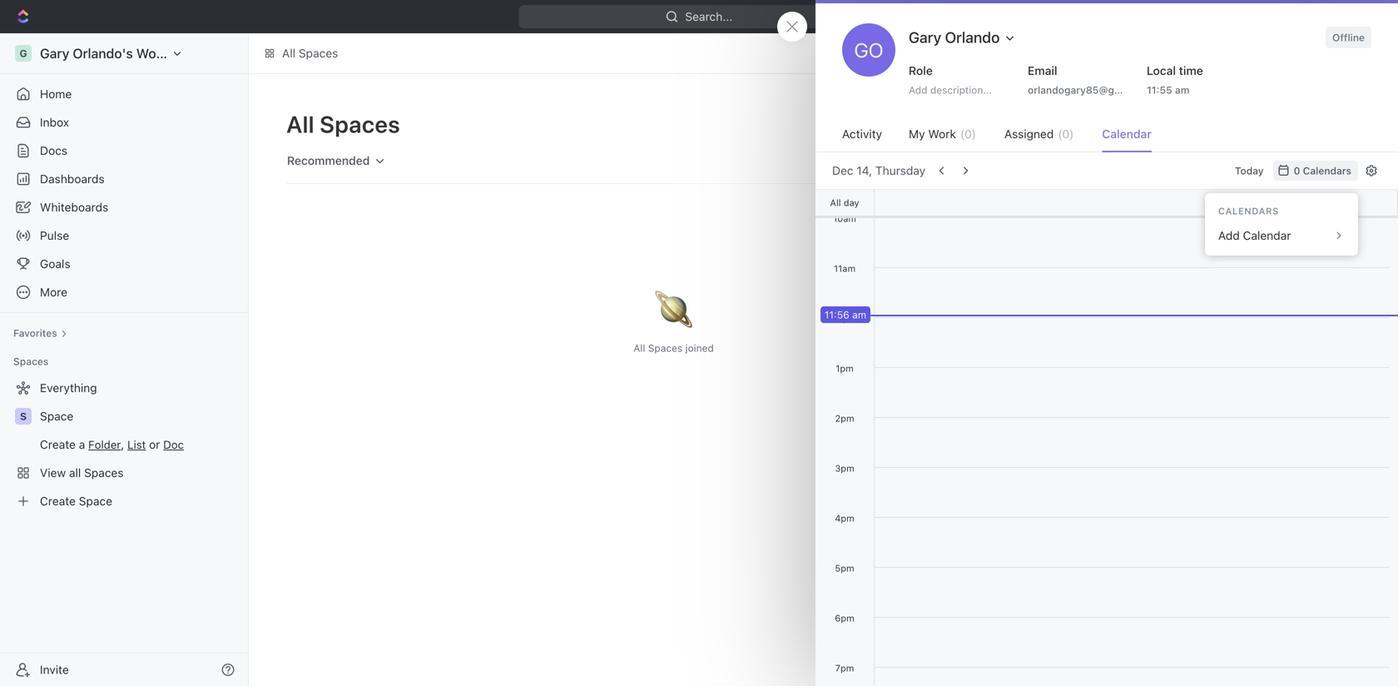 Task type: vqa. For each thing, say whether or not it's contained in the screenshot.
the 'Today'
yes



Task type: describe. For each thing, give the bounding box(es) containing it.
work
[[929, 127, 957, 141]]

home
[[40, 87, 72, 101]]

1 horizontal spatial space, , element
[[1111, 180, 1131, 200]]

orlandogary85@gmail.com
[[1028, 84, 1158, 96]]

offline
[[1333, 32, 1366, 43]]

space link
[[40, 403, 238, 430]]

in
[[1181, 140, 1190, 152]]

dashboards link
[[7, 166, 241, 192]]

2pm
[[836, 413, 855, 424]]

whiteboards link
[[7, 194, 241, 221]]

invite
[[40, 663, 69, 677]]

today button
[[1229, 161, 1271, 181]]

shown
[[1148, 140, 1178, 152]]

11am
[[834, 263, 856, 274]]

0
[[1294, 165, 1301, 177]]

⌘k
[[855, 10, 873, 23]]

inbox
[[40, 115, 69, 129]]

day
[[844, 197, 860, 208]]

new space button
[[966, 112, 1062, 138]]

all spaces joined
[[634, 342, 714, 354]]

space, , element inside sidebar navigation
[[15, 408, 32, 425]]

2 horizontal spatial space
[[1141, 183, 1175, 197]]

assigned
[[1005, 127, 1054, 141]]

all day
[[831, 197, 860, 208]]

spaces inside sidebar navigation
[[13, 356, 49, 367]]

local time 11:55 am
[[1147, 64, 1204, 96]]

pulse link
[[7, 222, 241, 249]]

docs
[[40, 144, 67, 157]]

go
[[855, 38, 884, 62]]

search...
[[686, 10, 733, 23]]

s for the rightmost space, , element
[[1117, 184, 1124, 196]]

s for space, , element within the sidebar navigation
[[20, 411, 27, 422]]

docs link
[[7, 137, 241, 164]]



Task type: locate. For each thing, give the bounding box(es) containing it.
0 horizontal spatial space
[[40, 409, 74, 423]]

new space
[[991, 118, 1052, 132]]

0 vertical spatial all spaces
[[282, 46, 338, 60]]

0 vertical spatial calendars
[[1304, 165, 1352, 177]]

local
[[1147, 64, 1177, 77]]

0 horizontal spatial space, , element
[[15, 408, 32, 425]]

your
[[1192, 140, 1213, 152]]

1 vertical spatial add
[[1219, 229, 1240, 242]]

visible spaces spaces shown in your left sidebar.
[[1111, 117, 1272, 152]]

goals
[[40, 257, 70, 271]]

add inside 'role add description...'
[[909, 84, 928, 96]]

all
[[282, 46, 296, 60], [286, 110, 315, 138], [831, 197, 842, 208], [634, 342, 646, 354]]

dashboards
[[40, 172, 105, 186]]

calendars up add calendar
[[1219, 206, 1280, 216]]

add down today button
[[1219, 229, 1240, 242]]

4pm
[[835, 513, 855, 524]]

s inside sidebar navigation
[[20, 411, 27, 422]]

space inside sidebar navigation
[[40, 409, 74, 423]]

0 vertical spatial add
[[909, 84, 928, 96]]

role
[[909, 64, 933, 77]]

inbox link
[[7, 109, 241, 136]]

sidebar.
[[1234, 140, 1272, 152]]

calendar inside add calendar dropdown button
[[1244, 229, 1292, 242]]

email orlandogary85@gmail.com
[[1028, 64, 1158, 96]]

1 horizontal spatial space
[[1018, 118, 1052, 132]]

1 vertical spatial calendars
[[1219, 206, 1280, 216]]

0 horizontal spatial add
[[909, 84, 928, 96]]

2 vertical spatial space
[[40, 409, 74, 423]]

description...
[[931, 84, 993, 96]]

calendars
[[1304, 165, 1352, 177], [1219, 206, 1280, 216]]

today
[[1236, 165, 1264, 177]]

0 vertical spatial calendar
[[1103, 127, 1152, 141]]

favorites button
[[7, 323, 74, 343]]

add inside dropdown button
[[1219, 229, 1240, 242]]

1 horizontal spatial calendar
[[1244, 229, 1292, 242]]

0 horizontal spatial calendar
[[1103, 127, 1152, 141]]

goals link
[[7, 251, 241, 277]]

all spaces
[[282, 46, 338, 60], [286, 110, 400, 138]]

new
[[991, 118, 1015, 132]]

1 vertical spatial space, , element
[[15, 408, 32, 425]]

1 vertical spatial space
[[1141, 183, 1175, 197]]

pulse
[[40, 229, 69, 242]]

space, , element
[[1111, 180, 1131, 200], [15, 408, 32, 425]]

joined
[[686, 342, 714, 354]]

calendar down 11:55
[[1103, 127, 1152, 141]]

add down the role
[[909, 84, 928, 96]]

1 vertical spatial s
[[20, 411, 27, 422]]

0 horizontal spatial s
[[20, 411, 27, 422]]

space inside 'button'
[[1018, 118, 1052, 132]]

am
[[1176, 84, 1190, 96]]

time
[[1180, 64, 1204, 77]]

home link
[[7, 81, 241, 107]]

add calendar button
[[1212, 222, 1352, 249]]

6pm
[[835, 613, 855, 624]]

3pm
[[835, 463, 855, 474]]

calendars right 0
[[1304, 165, 1352, 177]]

spaces
[[299, 46, 338, 60], [320, 110, 400, 138], [1158, 117, 1207, 134], [1111, 140, 1145, 152], [648, 342, 683, 354], [13, 356, 49, 367]]

0 calendars
[[1294, 165, 1352, 177]]

add calendar
[[1219, 229, 1292, 242]]

5pm
[[835, 563, 855, 574]]

my work
[[909, 127, 957, 141]]

7pm
[[836, 663, 855, 674]]

visible
[[1111, 117, 1155, 134]]

10am
[[834, 213, 857, 224]]

0 vertical spatial s
[[1117, 184, 1124, 196]]

1 horizontal spatial s
[[1117, 184, 1124, 196]]

1 horizontal spatial calendars
[[1304, 165, 1352, 177]]

add
[[909, 84, 928, 96], [1219, 229, 1240, 242]]

sidebar navigation
[[0, 33, 249, 686]]

1 vertical spatial calendar
[[1244, 229, 1292, 242]]

role add description...
[[909, 64, 993, 96]]

calendar
[[1103, 127, 1152, 141], [1244, 229, 1292, 242]]

0 vertical spatial space, , element
[[1111, 180, 1131, 200]]

1pm
[[836, 363, 854, 374]]

1 horizontal spatial add
[[1219, 229, 1240, 242]]

0 horizontal spatial calendars
[[1219, 206, 1280, 216]]

1 vertical spatial all spaces
[[286, 110, 400, 138]]

0 vertical spatial space
[[1018, 118, 1052, 132]]

left
[[1216, 140, 1231, 152]]

whiteboards
[[40, 200, 108, 214]]

add description... button
[[903, 80, 1013, 100]]

activity
[[843, 127, 883, 141]]

s
[[1117, 184, 1124, 196], [20, 411, 27, 422]]

11:55
[[1147, 84, 1173, 96]]

12pm
[[833, 313, 857, 324]]

favorites
[[13, 327, 57, 339]]

email
[[1028, 64, 1058, 77]]

calendar down today button
[[1244, 229, 1292, 242]]

my
[[909, 127, 926, 141]]

space
[[1018, 118, 1052, 132], [1141, 183, 1175, 197], [40, 409, 74, 423]]



